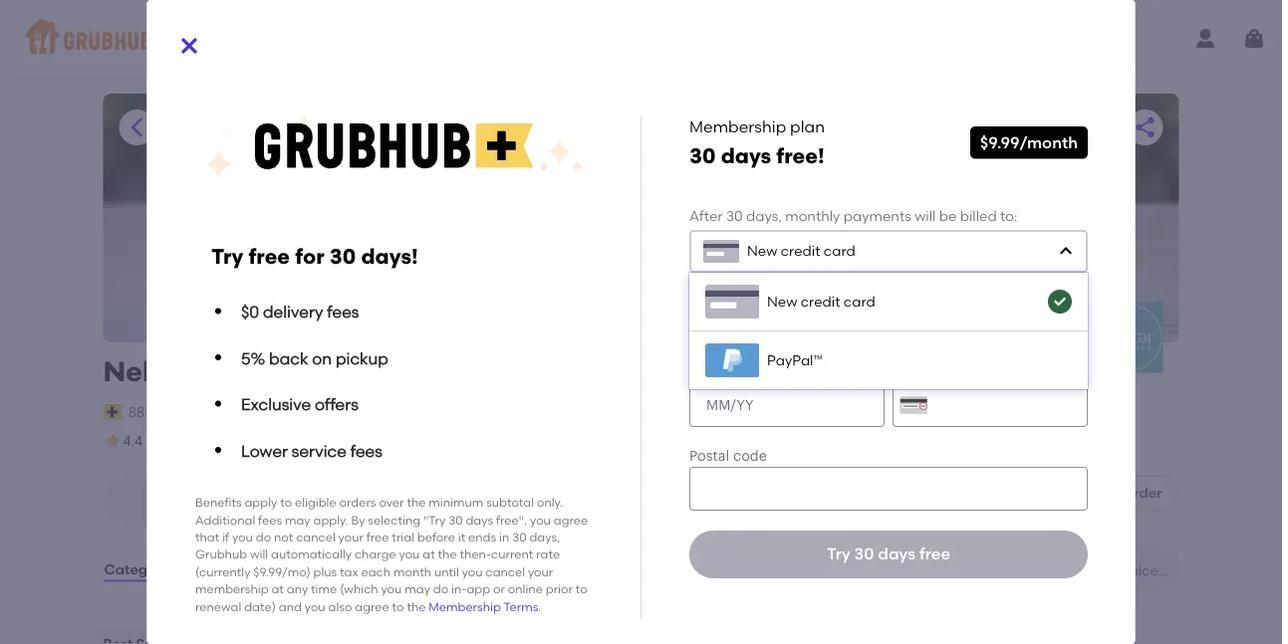Task type: describe. For each thing, give the bounding box(es) containing it.
•
[[348, 502, 353, 517]]

"try
[[423, 513, 445, 528]]

benefits
[[195, 496, 241, 510]]

30 inside membership plan 30 days free!
[[689, 143, 716, 168]]

good
[[273, 435, 306, 450]]

0 horizontal spatial may
[[284, 513, 310, 528]]

prior
[[545, 582, 573, 597]]

5%
[[241, 349, 265, 368]]

automatically
[[271, 548, 351, 562]]

renewal
[[195, 600, 241, 614]]

categories button
[[103, 534, 182, 606]]

nekter juice bar
[[103, 355, 337, 389]]

selecting
[[368, 513, 420, 528]]

categories
[[104, 562, 181, 579]]

pickup
[[341, 485, 381, 499]]

offers
[[314, 395, 358, 415]]

jolla
[[216, 404, 250, 421]]

1 vertical spatial credit
[[801, 293, 840, 310]]

plus
[[313, 565, 337, 580]]

$9.99/month
[[980, 133, 1078, 152]]

delivery
[[164, 485, 211, 499]]

$0
[[241, 303, 259, 322]]

caret left icon image
[[125, 116, 149, 140]]

until
[[434, 565, 459, 580]]

villa
[[165, 404, 193, 421]]

in
[[499, 530, 509, 545]]

1 vertical spatial new
[[767, 293, 797, 310]]

payments
[[844, 207, 911, 224]]

subscription pass image
[[103, 405, 123, 420]]

0 vertical spatial the
[[407, 496, 426, 510]]

each
[[361, 565, 390, 580]]

free inside benefits apply to eligible orders over the minimum subtotal only. additional fees may apply. by selecting "try 30 days free", you agree that if you do not cancel your free trial before it ends in 30 days, grubhub will automatically charge you at the then-current rate (currently $9.99/mo) plus tax each month until you cancel your membership at any time (which you may do in-app or online prior to renewal date) and you also agree to the
[[366, 530, 389, 545]]

that
[[195, 530, 219, 545]]

0 vertical spatial new credit card
[[747, 243, 855, 260]]

$9.99/mo)
[[253, 565, 310, 580]]

8855 villa la jolla dr ste 402
[[128, 404, 321, 421]]

0 horizontal spatial at
[[271, 582, 283, 597]]

0 vertical spatial card
[[824, 243, 855, 260]]

30 inside button
[[854, 545, 874, 564]]

exclusive
[[241, 395, 311, 415]]

402
[[297, 404, 321, 421]]

2 horizontal spatial to
[[575, 582, 587, 597]]

then-
[[460, 548, 491, 562]]

min inside delivery 30–45 min
[[195, 502, 217, 517]]

try 30 days free
[[827, 545, 950, 564]]

membership terms link
[[428, 600, 538, 614]]

days, inside benefits apply to eligible orders over the minimum subtotal only. additional fees may apply. by selecting "try 30 days free", you agree that if you do not cancel your free trial before it ends in 30 days, grubhub will automatically charge you at the then-current rate (currently $9.99/mo) plus tax each month until you cancel your membership at any time (which you may do in-app or online prior to renewal date) and you also agree to the
[[529, 530, 560, 545]]

1 vertical spatial the
[[438, 548, 457, 562]]

1 horizontal spatial may
[[404, 582, 430, 597]]

share icon image
[[1134, 116, 1158, 140]]

(currently
[[195, 565, 250, 580]]

reviews
[[257, 562, 312, 579]]

order
[[1126, 485, 1163, 502]]

about
[[198, 562, 240, 579]]

try free for 30 days!
[[211, 244, 418, 270]]

nekter juice bar logo image
[[1094, 303, 1164, 373]]

pickup 0.8 mi • 10–20 min
[[308, 485, 414, 517]]

by
[[351, 513, 365, 528]]

try for try 30 days free
[[827, 545, 850, 564]]

app
[[466, 582, 490, 597]]

on
[[312, 349, 332, 368]]

group
[[1079, 485, 1122, 502]]

you down only.
[[530, 513, 551, 528]]

any
[[286, 582, 308, 597]]

only.
[[537, 496, 563, 510]]

0 vertical spatial credit
[[781, 243, 820, 260]]

1 vertical spatial new credit card
[[767, 293, 875, 310]]

star icon image
[[103, 432, 123, 452]]

days inside button
[[878, 545, 916, 564]]

month
[[393, 565, 431, 580]]

nekter
[[103, 355, 198, 389]]

ste
[[272, 404, 294, 421]]

.
[[538, 600, 541, 614]]

over
[[379, 496, 404, 510]]

1 horizontal spatial will
[[915, 207, 936, 224]]

switch location button
[[330, 401, 436, 424]]

(159
[[147, 433, 173, 450]]

mi
[[330, 502, 344, 517]]

30–45
[[157, 502, 193, 517]]

it
[[458, 530, 465, 545]]

10–20
[[357, 502, 389, 517]]

will inside benefits apply to eligible orders over the minimum subtotal only. additional fees may apply. by selecting "try 30 days free", you agree that if you do not cancel your free trial before it ends in 30 days, grubhub will automatically charge you at the then-current rate (currently $9.99/mo) plus tax each month until you cancel your membership at any time (which you may do in-app or online prior to renewal date) and you also agree to the
[[250, 548, 268, 562]]

delivery 30–45 min
[[157, 485, 217, 517]]

9500
[[180, 31, 217, 49]]

group order
[[1079, 485, 1163, 502]]

benefits apply to eligible orders over the minimum subtotal only. additional fees may apply. by selecting "try 30 days free", you agree that if you do not cancel your free trial before it ends in 30 days, grubhub will automatically charge you at the then-current rate (currently $9.99/mo) plus tax each month until you cancel your membership at any time (which you may do in-app or online prior to renewal date) and you also agree to the
[[195, 496, 588, 614]]

switch
[[331, 404, 376, 421]]

trial
[[392, 530, 414, 545]]

apply
[[244, 496, 277, 510]]

membership terms .
[[428, 600, 541, 614]]

plan
[[790, 117, 825, 137]]

food
[[309, 435, 335, 450]]

you down each
[[381, 582, 402, 597]]

days inside membership plan 30 days free!
[[721, 143, 771, 168]]

gilman
[[221, 31, 274, 49]]

0 vertical spatial do
[[255, 530, 271, 545]]

1 vertical spatial card
[[844, 293, 875, 310]]



Task type: vqa. For each thing, say whether or not it's contained in the screenshot.
the top credit
yes



Task type: locate. For each thing, give the bounding box(es) containing it.
0 horizontal spatial min
[[195, 502, 217, 517]]

you
[[530, 513, 551, 528], [232, 530, 253, 545], [399, 548, 420, 562], [462, 565, 483, 580], [381, 582, 402, 597], [304, 600, 325, 614]]

agree down only.
[[553, 513, 588, 528]]

minimum
[[428, 496, 483, 510]]

30
[[689, 143, 716, 168], [726, 207, 743, 224], [329, 244, 356, 270], [448, 513, 463, 528], [512, 530, 526, 545], [854, 545, 874, 564]]

(which
[[340, 582, 378, 597]]

the down month
[[407, 600, 426, 614]]

reviews button
[[256, 534, 313, 606]]

1 horizontal spatial do
[[433, 582, 448, 597]]

free",
[[496, 513, 527, 528]]

92
[[240, 433, 256, 450]]

back
[[269, 349, 308, 368]]

(159 ratings)
[[147, 433, 228, 450]]

0 horizontal spatial days,
[[529, 530, 560, 545]]

4.4
[[123, 433, 143, 450]]

free!
[[776, 143, 825, 168]]

new
[[747, 243, 777, 260], [767, 293, 797, 310]]

do left "in-"
[[433, 582, 448, 597]]

switch location
[[331, 404, 435, 421]]

0 vertical spatial will
[[915, 207, 936, 224]]

try
[[211, 244, 243, 270], [827, 545, 850, 564]]

exclusive offers
[[241, 395, 358, 415]]

you down then- at the bottom left of the page
[[462, 565, 483, 580]]

svg image
[[1243, 27, 1267, 51], [177, 34, 201, 58], [1058, 244, 1074, 259], [1052, 294, 1068, 310]]

0 horizontal spatial to
[[280, 496, 292, 510]]

1 vertical spatial membership
[[428, 600, 501, 614]]

days, up rate
[[529, 530, 560, 545]]

main navigation navigation
[[0, 0, 1283, 78]]

2 vertical spatial to
[[392, 600, 404, 614]]

2 horizontal spatial free
[[920, 545, 950, 564]]

juice
[[205, 355, 281, 389]]

do
[[255, 530, 271, 545], [433, 582, 448, 597]]

to:
[[1000, 207, 1018, 224]]

Search Nekter Juice Bar search field
[[1020, 561, 1173, 580]]

free up charge
[[366, 530, 389, 545]]

0 vertical spatial days
[[721, 143, 771, 168]]

1 vertical spatial may
[[404, 582, 430, 597]]

1 vertical spatial days
[[465, 513, 493, 528]]

1 vertical spatial will
[[250, 548, 268, 562]]

online
[[508, 582, 543, 597]]

charge
[[354, 548, 396, 562]]

1 vertical spatial your
[[528, 565, 553, 580]]

fees down apply
[[258, 513, 282, 528]]

days inside benefits apply to eligible orders over the minimum subtotal only. additional fees may apply. by selecting "try 30 days free", you agree that if you do not cancel your free trial before it ends in 30 days, grubhub will automatically charge you at the then-current rate (currently $9.99/mo) plus tax each month until you cancel your membership at any time (which you may do in-app or online prior to renewal date) and you also agree to the
[[465, 513, 493, 528]]

min
[[195, 502, 217, 517], [392, 502, 414, 517]]

min up trial
[[392, 502, 414, 517]]

dr inside main navigation navigation
[[277, 31, 294, 49]]

the
[[407, 496, 426, 510], [438, 548, 457, 562], [407, 600, 426, 614]]

1 horizontal spatial membership
[[689, 117, 786, 137]]

days,
[[746, 207, 782, 224], [529, 530, 560, 545]]

0 vertical spatial membership
[[689, 117, 786, 137]]

min down delivery
[[195, 502, 217, 517]]

will left 'be'
[[915, 207, 936, 224]]

ratings)
[[176, 433, 228, 450]]

cancel up "or"
[[485, 565, 525, 580]]

credit down monthly on the right top of page
[[781, 243, 820, 260]]

86
[[351, 433, 368, 450]]

dr inside button
[[253, 404, 268, 421]]

may up not
[[284, 513, 310, 528]]

current
[[491, 548, 533, 562]]

eligible
[[295, 496, 336, 510]]

1 horizontal spatial your
[[528, 565, 553, 580]]

0 horizontal spatial free
[[248, 244, 290, 270]]

1 horizontal spatial days,
[[746, 207, 782, 224]]

0 horizontal spatial days
[[465, 513, 493, 528]]

agree down (which
[[355, 600, 389, 614]]

1 vertical spatial try
[[827, 545, 850, 564]]

lower service fees
[[241, 442, 382, 461]]

0 horizontal spatial will
[[250, 548, 268, 562]]

0 vertical spatial new
[[747, 243, 777, 260]]

your down by
[[338, 530, 363, 545]]

1 vertical spatial days,
[[529, 530, 560, 545]]

will
[[915, 207, 936, 224], [250, 548, 268, 562]]

at
[[422, 548, 435, 562], [271, 582, 283, 597]]

will up $9.99/mo)
[[250, 548, 268, 562]]

1 vertical spatial fees
[[350, 442, 382, 461]]

about button
[[197, 534, 241, 606]]

you up month
[[399, 548, 420, 562]]

option group
[[103, 476, 445, 526]]

1 horizontal spatial to
[[392, 600, 404, 614]]

2 vertical spatial fees
[[258, 513, 282, 528]]

cancel
[[296, 530, 335, 545], [485, 565, 525, 580]]

cancel up automatically
[[296, 530, 335, 545]]

free left search icon
[[920, 545, 950, 564]]

try for try free for 30 days!
[[211, 244, 243, 270]]

0 vertical spatial may
[[284, 513, 310, 528]]

before
[[417, 530, 455, 545]]

free left 'for'
[[248, 244, 290, 270]]

you down time at the left bottom of the page
[[304, 600, 325, 614]]

additional
[[195, 513, 255, 528]]

membership for 30
[[689, 117, 786, 137]]

0 horizontal spatial do
[[255, 530, 271, 545]]

for
[[295, 244, 324, 270]]

0 vertical spatial to
[[280, 496, 292, 510]]

pickup
[[335, 349, 388, 368]]

fees
[[327, 303, 359, 322], [350, 442, 382, 461], [258, 513, 282, 528]]

credit up paypal™
[[801, 293, 840, 310]]

svg image inside main navigation navigation
[[1243, 27, 1267, 51]]

0 horizontal spatial membership
[[428, 600, 501, 614]]

search icon image
[[990, 558, 1014, 582]]

or
[[493, 582, 505, 597]]

membership for .
[[428, 600, 501, 614]]

may down month
[[404, 582, 430, 597]]

8855
[[128, 404, 161, 421]]

not
[[274, 530, 293, 545]]

1 vertical spatial dr
[[253, 404, 268, 421]]

try inside button
[[827, 545, 850, 564]]

1 horizontal spatial at
[[422, 548, 435, 562]]

1 horizontal spatial agree
[[553, 513, 588, 528]]

0 horizontal spatial try
[[211, 244, 243, 270]]

credit
[[781, 243, 820, 260], [801, 293, 840, 310]]

0 vertical spatial try
[[211, 244, 243, 270]]

subtotal
[[486, 496, 534, 510]]

0 horizontal spatial dr
[[253, 404, 268, 421]]

1 vertical spatial at
[[271, 582, 283, 597]]

your down rate
[[528, 565, 553, 580]]

bar
[[288, 355, 337, 389]]

tab
[[103, 634, 243, 645]]

$0 delivery fees
[[241, 303, 359, 322]]

2 vertical spatial days
[[878, 545, 916, 564]]

service
[[291, 442, 346, 461]]

min inside pickup 0.8 mi • 10–20 min
[[392, 502, 414, 517]]

grubhub
[[195, 548, 247, 562]]

1 horizontal spatial try
[[827, 545, 850, 564]]

1 horizontal spatial days
[[721, 143, 771, 168]]

date)
[[244, 600, 276, 614]]

0.8
[[308, 502, 326, 517]]

0 vertical spatial days,
[[746, 207, 782, 224]]

try 30 days free button
[[689, 531, 1088, 579]]

in-
[[451, 582, 466, 597]]

0 vertical spatial cancel
[[296, 530, 335, 545]]

do left not
[[255, 530, 271, 545]]

be
[[939, 207, 957, 224]]

you right if
[[232, 530, 253, 545]]

2 vertical spatial the
[[407, 600, 426, 614]]

dr
[[277, 31, 294, 49], [253, 404, 268, 421]]

0 horizontal spatial agree
[[355, 600, 389, 614]]

location
[[380, 404, 435, 421]]

0 vertical spatial your
[[338, 530, 363, 545]]

membership
[[195, 582, 268, 597]]

membership down "in-"
[[428, 600, 501, 614]]

apply.
[[313, 513, 348, 528]]

2 min from the left
[[392, 502, 414, 517]]

fees right delivery
[[327, 303, 359, 322]]

new credit card down monthly on the right top of page
[[747, 243, 855, 260]]

free inside button
[[920, 545, 950, 564]]

and
[[278, 600, 301, 614]]

paypal™
[[767, 352, 822, 369]]

to right prior on the bottom of the page
[[575, 582, 587, 597]]

1 min from the left
[[195, 502, 217, 517]]

5% back on pickup
[[241, 349, 388, 368]]

membership plan 30 days free!
[[689, 117, 825, 168]]

free
[[248, 244, 290, 270], [366, 530, 389, 545], [920, 545, 950, 564]]

new credit card up paypal™
[[767, 293, 875, 310]]

0 horizontal spatial cancel
[[296, 530, 335, 545]]

group order button
[[1042, 476, 1180, 512]]

the right over
[[407, 496, 426, 510]]

new down after 30 days, monthly payments will be billed to:
[[747, 243, 777, 260]]

ends
[[468, 530, 496, 545]]

delivery
[[263, 303, 323, 322]]

1 vertical spatial cancel
[[485, 565, 525, 580]]

0 vertical spatial dr
[[277, 31, 294, 49]]

1 horizontal spatial dr
[[277, 31, 294, 49]]

1 horizontal spatial min
[[392, 502, 414, 517]]

1 vertical spatial do
[[433, 582, 448, 597]]

0 horizontal spatial your
[[338, 530, 363, 545]]

tax
[[340, 565, 358, 580]]

1 vertical spatial agree
[[355, 600, 389, 614]]

at down $9.99/mo)
[[271, 582, 283, 597]]

new up paypal™
[[767, 293, 797, 310]]

fees inside benefits apply to eligible orders over the minimum subtotal only. additional fees may apply. by selecting "try 30 days free", you agree that if you do not cancel your free trial before it ends in 30 days, grubhub will automatically charge you at the then-current rate (currently $9.99/mo) plus tax each month until you cancel your membership at any time (which you may do in-app or online prior to renewal date) and you also agree to the
[[258, 513, 282, 528]]

time
[[311, 582, 337, 597]]

fees for $0 delivery fees
[[327, 303, 359, 322]]

0 vertical spatial at
[[422, 548, 435, 562]]

at down before
[[422, 548, 435, 562]]

fees up pickup
[[350, 442, 382, 461]]

membership logo image
[[204, 116, 584, 179]]

after 30 days, monthly payments will be billed to:
[[689, 207, 1018, 224]]

1 horizontal spatial free
[[366, 530, 389, 545]]

terms
[[503, 600, 538, 614]]

dr right gilman
[[277, 31, 294, 49]]

to right apply
[[280, 496, 292, 510]]

0 vertical spatial agree
[[553, 513, 588, 528]]

fees for lower service fees
[[350, 442, 382, 461]]

option group containing delivery 30–45 min
[[103, 476, 445, 526]]

0 vertical spatial fees
[[327, 303, 359, 322]]

to down month
[[392, 600, 404, 614]]

1 vertical spatial to
[[575, 582, 587, 597]]

2 horizontal spatial days
[[878, 545, 916, 564]]

days!
[[361, 244, 418, 270]]

the up the "until" on the bottom of the page
[[438, 548, 457, 562]]

dr left the ste
[[253, 404, 268, 421]]

1 horizontal spatial cancel
[[485, 565, 525, 580]]

days, left monthly on the right top of page
[[746, 207, 782, 224]]

membership inside membership plan 30 days free!
[[689, 117, 786, 137]]

membership up free!
[[689, 117, 786, 137]]



